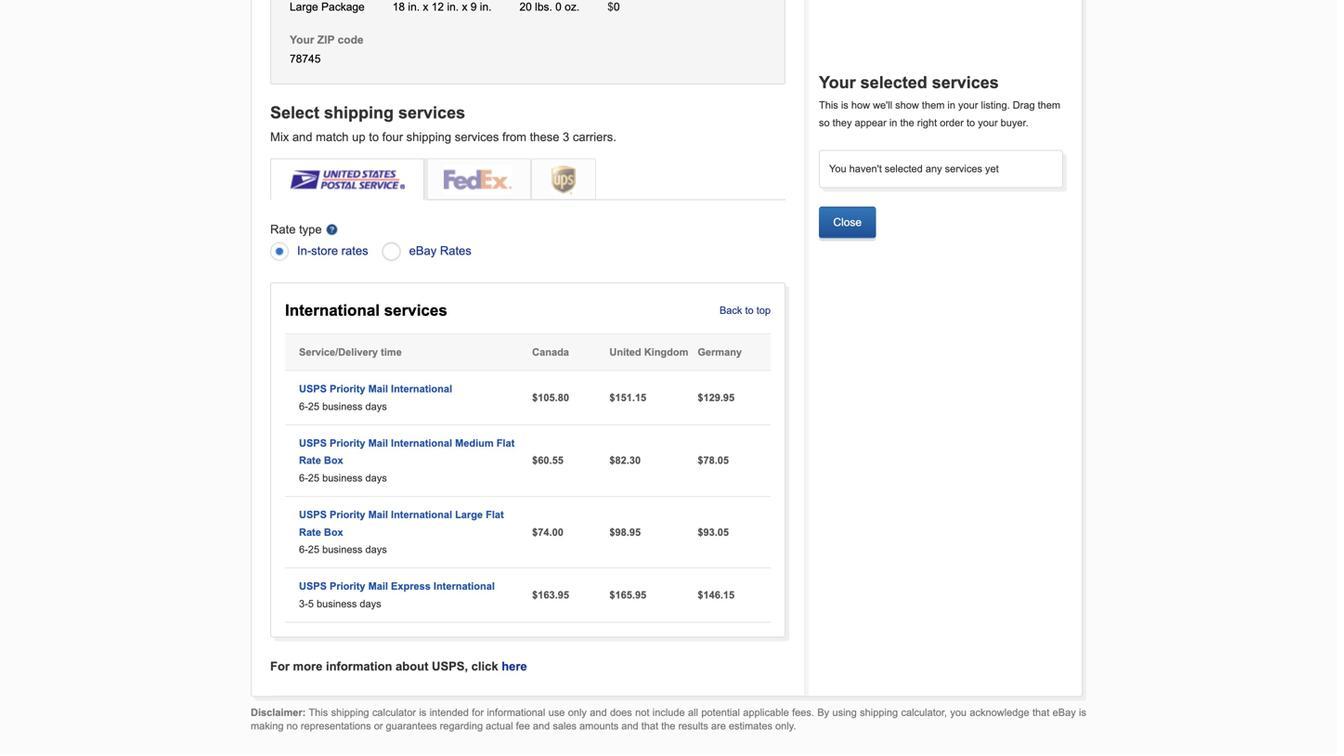 Task type: vqa. For each thing, say whether or not it's contained in the screenshot.


Task type: locate. For each thing, give the bounding box(es) containing it.
6- for usps priority mail international medium flat rate box
[[299, 472, 308, 484]]

intended
[[430, 707, 469, 719]]

all
[[688, 707, 699, 719]]

1 vertical spatial box
[[324, 527, 343, 538]]

priority inside usps priority mail international 6-25 business days
[[330, 383, 366, 395]]

option group
[[270, 241, 786, 264]]

medium
[[455, 438, 494, 449]]

international inside usps priority mail international 6-25 business days
[[391, 383, 452, 395]]

0 vertical spatial box
[[324, 455, 343, 467]]

fees.
[[793, 707, 815, 719]]

0 vertical spatial selected
[[861, 73, 928, 92]]

so
[[819, 117, 830, 129]]

0 horizontal spatial that
[[642, 720, 659, 732]]

2 priority from the top
[[330, 438, 366, 449]]

1 vertical spatial rate
[[299, 455, 321, 467]]

days inside usps priority mail international 6-25 business days
[[366, 401, 387, 412]]

0 horizontal spatial this
[[309, 707, 328, 719]]

to left 'top'
[[745, 305, 754, 316]]

usps inside usps priority mail international 6-25 business days
[[299, 383, 327, 395]]

mail inside usps priority mail express international 3-5 business days
[[368, 581, 388, 592]]

selected left any
[[885, 163, 923, 175]]

service/delivery time
[[299, 346, 402, 358]]

box up usps priority mail express international 3-5 business days
[[324, 527, 343, 538]]

international inside usps priority mail international medium flat rate box 6-25 business days
[[391, 438, 452, 449]]

fee
[[516, 720, 530, 732]]

large left package
[[290, 1, 318, 13]]

1 vertical spatial that
[[642, 720, 659, 732]]

carriers.
[[573, 130, 617, 144]]

0 horizontal spatial to
[[369, 130, 379, 144]]

1 usps from the top
[[299, 383, 327, 395]]

canada
[[532, 346, 569, 358]]

4 priority from the top
[[330, 581, 366, 592]]

1 horizontal spatial large
[[455, 509, 483, 521]]

your inside your zip code 78745
[[290, 33, 314, 46]]

6- inside usps priority mail international medium flat rate box 6-25 business days
[[299, 472, 308, 484]]

use
[[549, 707, 565, 719]]

results
[[679, 720, 709, 732]]

1 in. from the left
[[408, 1, 420, 13]]

in.
[[408, 1, 420, 13], [447, 1, 459, 13], [480, 1, 492, 13]]

your
[[290, 33, 314, 46], [819, 73, 856, 92]]

mail inside usps priority mail international 6-25 business days
[[368, 383, 388, 395]]

1 horizontal spatial to
[[745, 305, 754, 316]]

1 vertical spatial 6-
[[299, 472, 308, 484]]

1 vertical spatial flat
[[486, 509, 504, 521]]

1 horizontal spatial x
[[462, 1, 468, 13]]

services up 'time'
[[384, 302, 448, 319]]

you haven't selected any services yet
[[830, 163, 999, 175]]

$74.00
[[532, 527, 564, 538]]

applicable
[[743, 707, 789, 719]]

rate up in-store rates radio at top
[[270, 222, 296, 236]]

usps inside usps priority mail international medium flat rate box 6-25 business days
[[299, 438, 327, 449]]

6- inside usps priority mail international large flat rate box 6-25 business days
[[299, 544, 308, 556]]

2 vertical spatial rate
[[299, 527, 321, 538]]

1 x from the left
[[423, 1, 429, 13]]

0 horizontal spatial in.
[[408, 1, 420, 13]]

$146.15
[[698, 589, 735, 601]]

0 vertical spatial large
[[290, 1, 318, 13]]

priority inside usps priority mail international large flat rate box 6-25 business days
[[330, 509, 366, 521]]

services
[[932, 73, 999, 92], [399, 103, 465, 122], [455, 130, 499, 144], [945, 163, 983, 175], [384, 302, 448, 319]]

usps inside usps priority mail international large flat rate box 6-25 business days
[[299, 509, 327, 521]]

mail down 'time'
[[368, 383, 388, 395]]

international down 'time'
[[391, 383, 452, 395]]

priority down usps priority mail international 6-25 business days
[[330, 438, 366, 449]]

0 horizontal spatial the
[[662, 720, 676, 732]]

1 priority from the top
[[330, 383, 366, 395]]

1 horizontal spatial ebay
[[1053, 707, 1076, 719]]

25 inside usps priority mail international large flat rate box 6-25 business days
[[308, 544, 320, 556]]

1 vertical spatial 25
[[308, 472, 320, 484]]

0 horizontal spatial x
[[423, 1, 429, 13]]

box inside usps priority mail international medium flat rate box 6-25 business days
[[324, 455, 343, 467]]

2 vertical spatial 25
[[308, 544, 320, 556]]

1 25 from the top
[[308, 401, 320, 412]]

is right acknowledge on the bottom
[[1079, 707, 1087, 719]]

them
[[922, 100, 945, 111], [1038, 100, 1061, 111]]

mail down usps priority mail international 6-25 business days
[[368, 438, 388, 449]]

ebay inside "this shipping calculator is intended for informational use only and does not include all potential applicable fees. by using shipping calculator, you acknowledge that ebay is making no representations or guarantees regarding actual fee and sales amounts and that the results are estimates only."
[[1053, 707, 1076, 719]]

0 left oz.
[[556, 1, 562, 13]]

this up so
[[819, 100, 839, 111]]

your inside your selected services this is how we'll show them in your listing. drag them so they appear in the right order to your buyer.
[[819, 73, 856, 92]]

x left "12"
[[423, 1, 429, 13]]

box inside usps priority mail international large flat rate box 6-25 business days
[[324, 527, 343, 538]]

in down we'll
[[890, 117, 898, 129]]

that
[[1033, 707, 1050, 719], [642, 720, 659, 732]]

box for usps priority mail international large flat rate box
[[324, 527, 343, 538]]

show
[[896, 100, 920, 111]]

days down 'time'
[[366, 401, 387, 412]]

x
[[423, 1, 429, 13], [462, 1, 468, 13]]

order
[[940, 117, 964, 129]]

large down medium
[[455, 509, 483, 521]]

and up the amounts
[[590, 707, 607, 719]]

1 horizontal spatial in.
[[447, 1, 459, 13]]

2 box from the top
[[324, 527, 343, 538]]

and
[[292, 130, 313, 144], [590, 707, 607, 719], [533, 720, 550, 732], [622, 720, 639, 732]]

calculator,
[[901, 707, 948, 719]]

1 vertical spatial ebay
[[1053, 707, 1076, 719]]

flat right medium
[[497, 438, 515, 449]]

acknowledge
[[970, 707, 1030, 719]]

usps inside usps priority mail express international 3-5 business days
[[299, 581, 327, 592]]

ebay right acknowledge on the bottom
[[1053, 707, 1076, 719]]

include
[[653, 707, 685, 719]]

3 6- from the top
[[299, 544, 308, 556]]

flat inside usps priority mail international medium flat rate box 6-25 business days
[[497, 438, 515, 449]]

0 vertical spatial this
[[819, 100, 839, 111]]

1 horizontal spatial your
[[819, 73, 856, 92]]

mail left express
[[368, 581, 388, 592]]

press enter to select usps priority mail international large flat rate box list item
[[285, 497, 771, 569]]

this inside "this shipping calculator is intended for informational use only and does not include all potential applicable fees. by using shipping calculator, you acknowledge that ebay is making no representations or guarantees regarding actual fee and sales amounts and that the results are estimates only."
[[309, 707, 328, 719]]

listing.
[[981, 100, 1010, 111]]

2 usps from the top
[[299, 438, 327, 449]]

1 vertical spatial this
[[309, 707, 328, 719]]

3 mail from the top
[[368, 509, 388, 521]]

1 horizontal spatial 0
[[614, 1, 620, 13]]

1 horizontal spatial them
[[1038, 100, 1061, 111]]

flat for usps priority mail international large flat rate box
[[486, 509, 504, 521]]

priority inside usps priority mail international medium flat rate box 6-25 business days
[[330, 438, 366, 449]]

to right order
[[967, 117, 976, 129]]

2 mail from the top
[[368, 438, 388, 449]]

to
[[967, 117, 976, 129], [369, 130, 379, 144], [745, 305, 754, 316]]

6- for usps priority mail international large flat rate box
[[299, 544, 308, 556]]

3 25 from the top
[[308, 544, 320, 556]]

actual
[[486, 720, 513, 732]]

international services
[[285, 302, 448, 319]]

and right fee
[[533, 720, 550, 732]]

0 horizontal spatial your
[[290, 33, 314, 46]]

this inside your selected services this is how we'll show them in your listing. drag them so they appear in the right order to your buyer.
[[819, 100, 839, 111]]

3 usps from the top
[[299, 509, 327, 521]]

1 them from the left
[[922, 100, 945, 111]]

1 vertical spatial to
[[369, 130, 379, 144]]

international inside usps priority mail international large flat rate box 6-25 business days
[[391, 509, 452, 521]]

selected up we'll
[[861, 73, 928, 92]]

rate for usps priority mail international medium flat rate box 6-25 business days
[[299, 455, 321, 467]]

your down listing.
[[978, 117, 998, 129]]

business right 5
[[317, 598, 357, 610]]

calculator
[[372, 707, 416, 719]]

1 6- from the top
[[299, 401, 308, 412]]

business up usps priority mail international large flat rate box 6-25 business days at the bottom
[[322, 472, 363, 484]]

in-store rates link
[[297, 241, 368, 261]]

1 vertical spatial large
[[455, 509, 483, 521]]

your selected services this is how we'll show them in your listing. drag them so they appear in the right order to your buyer.
[[819, 73, 1061, 129]]

four
[[382, 130, 403, 144]]

press enter to select usps priority mail express international list item
[[285, 569, 771, 623]]

1 horizontal spatial is
[[841, 100, 849, 111]]

ebay right online rates 'option'
[[409, 244, 437, 258]]

3 priority from the top
[[330, 509, 366, 521]]

0 vertical spatial in
[[948, 100, 956, 111]]

services up listing.
[[932, 73, 999, 92]]

express
[[391, 581, 431, 592]]

2 x from the left
[[462, 1, 468, 13]]

your for selected
[[819, 73, 856, 92]]

mail
[[368, 383, 388, 395], [368, 438, 388, 449], [368, 509, 388, 521], [368, 581, 388, 592]]

rate up 5
[[299, 527, 321, 538]]

to right up
[[369, 130, 379, 144]]

usps priority mail express international 3-5 business days
[[299, 581, 495, 610]]

0 vertical spatial 6-
[[299, 401, 308, 412]]

0
[[556, 1, 562, 13], [614, 1, 620, 13]]

2 vertical spatial 6-
[[299, 544, 308, 556]]

business down service/delivery
[[322, 401, 363, 412]]

only
[[568, 707, 587, 719]]

type
[[299, 222, 322, 236]]

and right mix
[[292, 130, 313, 144]]

your up order
[[959, 100, 979, 111]]

2 6- from the top
[[299, 472, 308, 484]]

back
[[720, 305, 743, 316]]

international right express
[[434, 581, 495, 592]]

this shipping calculator is intended for informational use only and does not include all potential applicable fees. by using shipping calculator, you acknowledge that ebay is making no representations or guarantees regarding actual fee and sales amounts and that the results are estimates only.
[[251, 707, 1087, 732]]

priority inside usps priority mail express international 3-5 business days
[[330, 581, 366, 592]]

code
[[338, 33, 364, 46]]

0 vertical spatial your
[[290, 33, 314, 46]]

zip
[[317, 33, 335, 46]]

is up guarantees
[[419, 707, 427, 719]]

box
[[324, 455, 343, 467], [324, 527, 343, 538]]

flat down press enter to select usps priority mail international medium flat rate box list item
[[486, 509, 504, 521]]

appear
[[855, 117, 887, 129]]

$
[[608, 1, 614, 13]]

0 vertical spatial flat
[[497, 438, 515, 449]]

0 horizontal spatial large
[[290, 1, 318, 13]]

mail inside usps priority mail international large flat rate box 6-25 business days
[[368, 509, 388, 521]]

$163.95
[[532, 589, 569, 601]]

2 25 from the top
[[308, 472, 320, 484]]

that right acknowledge on the bottom
[[1033, 707, 1050, 719]]

6- inside usps priority mail international 6-25 business days
[[299, 401, 308, 412]]

in. right "9"
[[480, 1, 492, 13]]

1 vertical spatial in
[[890, 117, 898, 129]]

days
[[366, 401, 387, 412], [366, 472, 387, 484], [366, 544, 387, 556], [360, 598, 381, 610]]

is left how
[[841, 100, 849, 111]]

business
[[322, 401, 363, 412], [322, 472, 363, 484], [322, 544, 363, 556], [317, 598, 357, 610]]

2 horizontal spatial to
[[967, 117, 976, 129]]

in. right 18
[[408, 1, 420, 13]]

in up order
[[948, 100, 956, 111]]

2 horizontal spatial in.
[[480, 1, 492, 13]]

disclaimer:
[[251, 707, 306, 719]]

box down usps priority mail international 6-25 business days
[[324, 455, 343, 467]]

rate inside usps priority mail international medium flat rate box 6-25 business days
[[299, 455, 321, 467]]

united
[[610, 346, 642, 358]]

0 horizontal spatial 0
[[556, 1, 562, 13]]

In-store rates radio
[[270, 241, 293, 263]]

0 vertical spatial ebay
[[409, 244, 437, 258]]

0 horizontal spatial in
[[890, 117, 898, 129]]

your zip code 78745
[[290, 33, 364, 65]]

0 vertical spatial that
[[1033, 707, 1050, 719]]

time
[[381, 346, 402, 358]]

international down usps priority mail international medium flat rate box 6-25 business days at the bottom of the page
[[391, 509, 452, 521]]

days up usps priority mail express international 3-5 business days
[[366, 544, 387, 556]]

services left from
[[455, 130, 499, 144]]

priority down usps priority mail international medium flat rate box 6-25 business days at the bottom of the page
[[330, 509, 366, 521]]

from
[[503, 130, 527, 144]]

0 horizontal spatial them
[[922, 100, 945, 111]]

mail for international
[[368, 581, 388, 592]]

days inside usps priority mail international large flat rate box 6-25 business days
[[366, 544, 387, 556]]

any
[[926, 163, 942, 175]]

this up representations
[[309, 707, 328, 719]]

international for 6-
[[391, 383, 452, 395]]

mail for 6-
[[368, 383, 388, 395]]

x left "9"
[[462, 1, 468, 13]]

4 usps from the top
[[299, 581, 327, 592]]

0 vertical spatial 25
[[308, 401, 320, 412]]

shipping right "using"
[[860, 707, 898, 719]]

0 vertical spatial to
[[967, 117, 976, 129]]

is inside your selected services this is how we'll show them in your listing. drag them so they appear in the right order to your buyer.
[[841, 100, 849, 111]]

is
[[841, 100, 849, 111], [419, 707, 427, 719], [1079, 707, 1087, 719]]

shipping
[[324, 103, 394, 122], [407, 130, 452, 144], [331, 707, 369, 719], [860, 707, 898, 719]]

1 box from the top
[[324, 455, 343, 467]]

them up right
[[922, 100, 945, 111]]

international left medium
[[391, 438, 452, 449]]

in. right "12"
[[447, 1, 459, 13]]

store
[[311, 244, 338, 258]]

1 mail from the top
[[368, 383, 388, 395]]

your up how
[[819, 73, 856, 92]]

flat inside usps priority mail international large flat rate box 6-25 business days
[[486, 509, 504, 521]]

0 right oz.
[[614, 1, 620, 13]]

mix
[[270, 130, 289, 144]]

1 horizontal spatial in
[[948, 100, 956, 111]]

your up 78745
[[290, 33, 314, 46]]

4 mail from the top
[[368, 581, 388, 592]]

1 vertical spatial your
[[978, 117, 998, 129]]

we'll
[[873, 100, 893, 111]]

ebay
[[409, 244, 437, 258], [1053, 707, 1076, 719]]

selected
[[861, 73, 928, 92], [885, 163, 923, 175]]

top
[[757, 305, 771, 316]]

1 horizontal spatial the
[[901, 117, 915, 129]]

priority left express
[[330, 581, 366, 592]]

that down 'not'
[[642, 720, 659, 732]]

priority down the service/delivery time
[[330, 383, 366, 395]]

25 inside usps priority mail international medium flat rate box 6-25 business days
[[308, 472, 320, 484]]

days up usps priority mail international large flat rate box 6-25 business days at the bottom
[[366, 472, 387, 484]]

2 in. from the left
[[447, 1, 459, 13]]

rate inside usps priority mail international large flat rate box 6-25 business days
[[299, 527, 321, 538]]

25 for usps priority mail international medium flat rate box
[[308, 472, 320, 484]]

rates
[[440, 244, 472, 258]]

usps for usps priority mail international large flat rate box 6-25 business days
[[299, 509, 327, 521]]

select
[[270, 103, 320, 122]]

mail inside usps priority mail international medium flat rate box 6-25 business days
[[368, 438, 388, 449]]

$165.95
[[610, 589, 647, 601]]

large
[[290, 1, 318, 13], [455, 509, 483, 521]]

1 vertical spatial the
[[662, 720, 676, 732]]

0 vertical spatial the
[[901, 117, 915, 129]]

rates
[[342, 244, 368, 258]]

mail down usps priority mail international medium flat rate box 6-25 business days at the bottom of the page
[[368, 509, 388, 521]]

them right 'drag'
[[1038, 100, 1061, 111]]

business up usps priority mail express international 3-5 business days
[[322, 544, 363, 556]]

the down show
[[901, 117, 915, 129]]

rate down usps priority mail international 6-25 business days
[[299, 455, 321, 467]]

1 horizontal spatial this
[[819, 100, 839, 111]]

0 vertical spatial your
[[959, 100, 979, 111]]

here link
[[502, 660, 527, 674]]

1 vertical spatial your
[[819, 73, 856, 92]]

days right 5
[[360, 598, 381, 610]]

3-
[[299, 598, 308, 610]]

international for medium
[[391, 438, 452, 449]]

the down the include
[[662, 720, 676, 732]]



Task type: describe. For each thing, give the bounding box(es) containing it.
mail for large
[[368, 509, 388, 521]]

does
[[610, 707, 632, 719]]

to inside select shipping services mix and match up to four shipping services from these 3 carriers.
[[369, 130, 379, 144]]

priority for usps priority mail international medium flat rate box 6-25 business days
[[330, 438, 366, 449]]

1 horizontal spatial that
[[1033, 707, 1050, 719]]

only.
[[776, 720, 796, 732]]

priority for usps priority mail international large flat rate box 6-25 business days
[[330, 509, 366, 521]]

potential
[[702, 707, 740, 719]]

informational
[[487, 707, 546, 719]]

usps for usps priority mail express international 3-5 business days
[[299, 581, 327, 592]]

select shipping services mix and match up to four shipping services from these 3 carriers.
[[270, 103, 617, 144]]

are
[[711, 720, 726, 732]]

business inside usps priority mail express international 3-5 business days
[[317, 598, 357, 610]]

up
[[352, 130, 366, 144]]

priority for usps priority mail international 6-25 business days
[[330, 383, 366, 395]]

kingdom
[[644, 346, 689, 358]]

usps priority mail international 6-25 business days
[[299, 383, 452, 412]]

usps priority mail international large flat rate box 6-25 business days
[[299, 509, 504, 556]]

about
[[396, 660, 429, 674]]

representations
[[301, 720, 371, 732]]

right
[[918, 117, 937, 129]]

haven't
[[850, 163, 882, 175]]

estimates
[[729, 720, 773, 732]]

not
[[636, 707, 650, 719]]

25 inside usps priority mail international 6-25 business days
[[308, 401, 320, 412]]

2 0 from the left
[[614, 1, 620, 13]]

match
[[316, 130, 349, 144]]

option group containing in-store rates
[[270, 241, 786, 264]]

close
[[834, 216, 862, 228]]

and inside select shipping services mix and match up to four shipping services from these 3 carriers.
[[292, 130, 313, 144]]

the inside your selected services this is how we'll show them in your listing. drag them so they appear in the right order to your buyer.
[[901, 117, 915, 129]]

package
[[321, 1, 365, 13]]

business inside usps priority mail international large flat rate box 6-25 business days
[[322, 544, 363, 556]]

international for large
[[391, 509, 452, 521]]

priority for usps priority mail express international 3-5 business days
[[330, 581, 366, 592]]

or
[[374, 720, 383, 732]]

for more information about usps, click here
[[270, 660, 527, 674]]

$105.80
[[532, 392, 569, 404]]

days inside usps priority mail express international 3-5 business days
[[360, 598, 381, 610]]

how
[[852, 100, 870, 111]]

shipping up up
[[324, 103, 394, 122]]

sales
[[553, 720, 577, 732]]

shipping right four on the top left of the page
[[407, 130, 452, 144]]

by
[[818, 707, 830, 719]]

2 vertical spatial to
[[745, 305, 754, 316]]

1 vertical spatial selected
[[885, 163, 923, 175]]

5
[[308, 598, 314, 610]]

20 lbs. 0 oz.
[[520, 1, 580, 13]]

information
[[326, 660, 392, 674]]

$82.30
[[610, 455, 641, 467]]

making
[[251, 720, 284, 732]]

international inside usps priority mail express international 3-5 business days
[[434, 581, 495, 592]]

your for zip
[[290, 33, 314, 46]]

services inside your selected services this is how we'll show them in your listing. drag them so they appear in the right order to your buyer.
[[932, 73, 999, 92]]

services left yet
[[945, 163, 983, 175]]

3 in. from the left
[[480, 1, 492, 13]]

Online rates radio
[[382, 241, 405, 263]]

$129.95
[[698, 392, 735, 404]]

usps for usps priority mail international medium flat rate box 6-25 business days
[[299, 438, 327, 449]]

guarantees
[[386, 720, 437, 732]]

in-
[[297, 244, 311, 258]]

1 0 from the left
[[556, 1, 562, 13]]

0 horizontal spatial ebay
[[409, 244, 437, 258]]

usps for usps priority mail international 6-25 business days
[[299, 383, 327, 395]]

shipping up representations
[[331, 707, 369, 719]]

you
[[830, 163, 847, 175]]

box for usps priority mail international medium flat rate box
[[324, 455, 343, 467]]

20
[[520, 1, 532, 13]]

in-store rates
[[297, 244, 368, 258]]

0 horizontal spatial is
[[419, 707, 427, 719]]

and down does
[[622, 720, 639, 732]]

rate type
[[270, 222, 322, 236]]

usps,
[[432, 660, 468, 674]]

78745
[[290, 52, 321, 65]]

$ 0
[[608, 1, 620, 13]]

25 for usps priority mail international large flat rate box
[[308, 544, 320, 556]]

regarding
[[440, 720, 483, 732]]

$60.55
[[532, 455, 564, 467]]

services up four on the top left of the page
[[399, 103, 465, 122]]

0 vertical spatial rate
[[270, 222, 296, 236]]

press enter to select usps priority mail international medium flat rate box list item
[[285, 425, 771, 497]]

they
[[833, 117, 852, 129]]

click
[[472, 660, 498, 674]]

ebay rates link
[[409, 241, 472, 261]]

mail for medium
[[368, 438, 388, 449]]

using
[[833, 707, 857, 719]]

for
[[270, 660, 290, 674]]

yet
[[986, 163, 999, 175]]

back to top
[[720, 305, 771, 316]]

drag
[[1013, 100, 1035, 111]]

international up service/delivery
[[285, 302, 380, 319]]

3
[[563, 130, 570, 144]]

large inside usps priority mail international large flat rate box 6-25 business days
[[455, 509, 483, 521]]

business inside usps priority mail international 6-25 business days
[[322, 401, 363, 412]]

12
[[432, 1, 444, 13]]

2 them from the left
[[1038, 100, 1061, 111]]

here
[[502, 660, 527, 674]]

18
[[393, 1, 405, 13]]

flat for usps priority mail international medium flat rate box
[[497, 438, 515, 449]]

$151.15
[[610, 392, 647, 404]]

rate for usps priority mail international large flat rate box 6-25 business days
[[299, 527, 321, 538]]

more
[[293, 660, 323, 674]]

these
[[530, 130, 560, 144]]

$98.95
[[610, 527, 641, 538]]

lbs.
[[535, 1, 553, 13]]

$93.05
[[698, 527, 729, 538]]

to inside your selected services this is how we'll show them in your listing. drag them so they appear in the right order to your buyer.
[[967, 117, 976, 129]]

united kingdom germany
[[610, 346, 742, 358]]

press enter to select usps priority mail international list item
[[285, 371, 771, 425]]

9
[[471, 1, 477, 13]]

germany
[[698, 346, 742, 358]]

usps priority mail international medium flat rate box 6-25 business days
[[299, 438, 515, 484]]

business inside usps priority mail international medium flat rate box 6-25 business days
[[322, 472, 363, 484]]

selected inside your selected services this is how we'll show them in your listing. drag them so they appear in the right order to your buyer.
[[861, 73, 928, 92]]

the inside "this shipping calculator is intended for informational use only and does not include all potential applicable fees. by using shipping calculator, you acknowledge that ebay is making no representations or guarantees regarding actual fee and sales amounts and that the results are estimates only."
[[662, 720, 676, 732]]

days inside usps priority mail international medium flat rate box 6-25 business days
[[366, 472, 387, 484]]

close button
[[819, 206, 876, 238]]

buyer.
[[1001, 117, 1029, 129]]

2 horizontal spatial is
[[1079, 707, 1087, 719]]

large package
[[290, 1, 365, 13]]

you
[[951, 707, 967, 719]]



